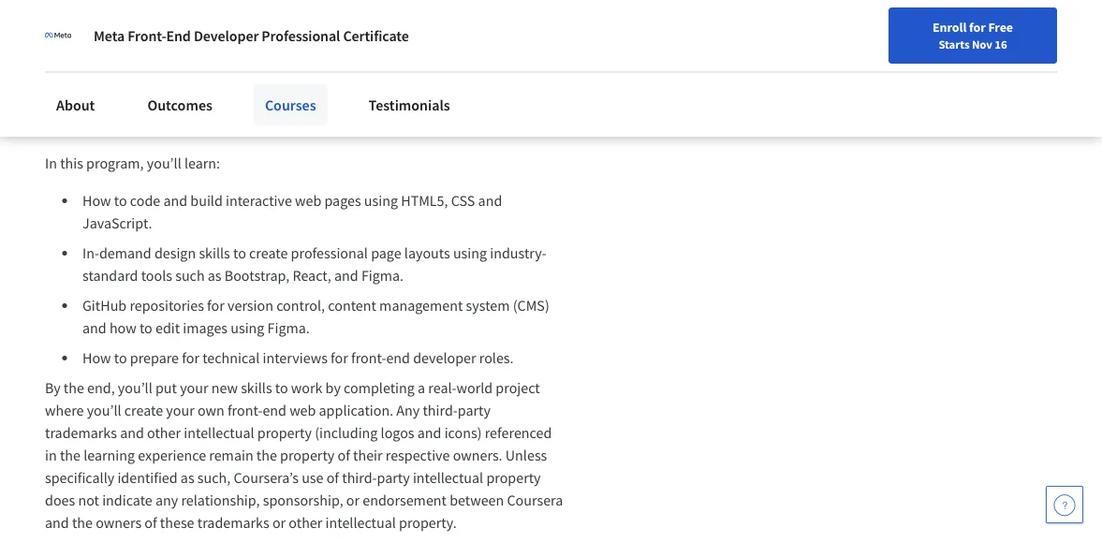 Task type: locate. For each thing, give the bounding box(es) containing it.
trademarks
[[45, 423, 117, 442], [197, 513, 269, 532]]

of right creators
[[535, 93, 547, 112]]

front- down testimonials
[[409, 116, 444, 135]]

0 vertical spatial web
[[295, 191, 321, 210]]

at
[[400, 93, 412, 112]]

world
[[205, 71, 241, 90], [457, 378, 493, 397]]

github repositories for version control, content management system (cms) and how to edit images using figma.
[[82, 296, 553, 337]]

0 horizontal spatial or
[[272, 513, 286, 532]]

0 vertical spatial in
[[166, 71, 178, 90]]

1 vertical spatial build
[[190, 191, 223, 210]]

0 vertical spatial using
[[364, 191, 398, 210]]

owners
[[96, 513, 142, 532]]

prepare inside want to get started in the world of coding and build websites as a career? this certificate, designed by the software engineering experts at meta—the creators of facebook and instagram, will prepare you for a career as a front-end developer.
[[230, 116, 279, 135]]

using down version
[[231, 318, 264, 337]]

project
[[496, 378, 540, 397]]

menu item
[[778, 19, 898, 80]]

about link
[[45, 84, 106, 125]]

1 vertical spatial end
[[386, 348, 410, 367]]

0 vertical spatial figma.
[[361, 266, 404, 284]]

skills up such
[[199, 243, 230, 262]]

using right layouts
[[453, 243, 487, 262]]

intellectual up the between
[[413, 468, 483, 487]]

how up end, at the left of page
[[82, 348, 111, 367]]

show notifications image
[[918, 23, 940, 46]]

how for how to code and build interactive web pages using html5, css and javascript.
[[82, 191, 111, 210]]

intellectual down endorsement
[[325, 513, 396, 532]]

front-
[[128, 26, 166, 45]]

experience
[[138, 446, 206, 464]]

0 vertical spatial party
[[458, 401, 491, 419]]

roles.
[[479, 348, 514, 367]]

certificate right the 9
[[343, 26, 409, 45]]

1 vertical spatial figma.
[[267, 318, 310, 337]]

these
[[160, 513, 194, 532]]

0 horizontal spatial front-
[[228, 401, 263, 419]]

other up experience on the left of the page
[[147, 423, 181, 442]]

1 vertical spatial you'll
[[118, 378, 152, 397]]

0 vertical spatial end
[[444, 116, 468, 135]]

professional
[[45, 13, 183, 46], [262, 26, 340, 45]]

front- up completing
[[351, 348, 386, 367]]

build down learn:
[[190, 191, 223, 210]]

help center image
[[1054, 494, 1076, 516]]

professional up get
[[45, 13, 183, 46]]

you'll down instagram,
[[147, 153, 181, 172]]

prepare down software
[[230, 116, 279, 135]]

0 horizontal spatial world
[[205, 71, 241, 90]]

1 horizontal spatial world
[[457, 378, 493, 397]]

trademarks down where
[[45, 423, 117, 442]]

figma. down control,
[[267, 318, 310, 337]]

property up use
[[280, 446, 335, 464]]

how
[[82, 191, 111, 210], [82, 348, 111, 367]]

0 horizontal spatial other
[[147, 423, 181, 442]]

property down unless
[[486, 468, 541, 487]]

started
[[119, 71, 163, 90]]

coding
[[259, 71, 302, 90]]

in-
[[82, 243, 99, 262]]

by inside want to get started in the world of coding and build websites as a career? this certificate, designed by the software engineering experts at meta—the creators of facebook and instagram, will prepare you for a career as a front-end developer.
[[174, 93, 189, 112]]

to down the how
[[114, 348, 127, 367]]

0 horizontal spatial in
[[45, 446, 57, 464]]

end down interviews
[[263, 401, 287, 419]]

figma. inside github repositories for version control, content management system (cms) and how to edit images using figma.
[[267, 318, 310, 337]]

2 horizontal spatial end
[[444, 116, 468, 135]]

2 vertical spatial property
[[486, 468, 541, 487]]

0 horizontal spatial create
[[124, 401, 163, 419]]

2 vertical spatial using
[[231, 318, 264, 337]]

1 vertical spatial create
[[124, 401, 163, 419]]

free
[[988, 19, 1013, 36]]

for right interviews
[[331, 348, 348, 367]]

1 how from the top
[[82, 191, 111, 210]]

1 horizontal spatial or
[[346, 491, 360, 509]]

to
[[80, 71, 93, 90], [114, 191, 127, 210], [233, 243, 246, 262], [139, 318, 152, 337], [114, 348, 127, 367], [275, 378, 288, 397]]

0 horizontal spatial end
[[263, 401, 287, 419]]

repositories
[[130, 296, 204, 314]]

1 vertical spatial world
[[457, 378, 493, 397]]

professional
[[291, 243, 368, 262]]

enroll for free starts nov 16
[[933, 19, 1013, 52]]

code
[[130, 191, 160, 210]]

1 vertical spatial how
[[82, 348, 111, 367]]

you'll left put
[[118, 378, 152, 397]]

in inside want to get started in the world of coding and build websites as a career? this certificate, designed by the software engineering experts at meta—the creators of facebook and instagram, will prepare you for a career as a front-end developer.
[[166, 71, 178, 90]]

will
[[205, 116, 227, 135]]

for up nov
[[969, 19, 986, 36]]

certificate up coding
[[189, 13, 305, 46]]

of right use
[[327, 468, 339, 487]]

to inside by the end, you'll put your new skills to work by completing a real-world project where you'll create your own front-end web application. any third-party trademarks and other intellectual property (including logos and icons) referenced in the learning experience remain the property of their respective owners. unless specifically identified as such, coursera's use of third-party intellectual property does not indicate any relationship, sponsorship, or endorsement between coursera and the owners of these trademarks or other intellectual property.
[[275, 378, 288, 397]]

0 horizontal spatial trademarks
[[45, 423, 117, 442]]

web inside by the end, you'll put your new skills to work by completing a real-world project where you'll create your own front-end web application. any third-party trademarks and other intellectual property (including logos and icons) referenced in the learning experience remain the property of their respective owners. unless specifically identified as such, coursera's use of third-party intellectual property does not indicate any relationship, sponsorship, or endorsement between coursera and the owners of these trademarks or other intellectual property.
[[290, 401, 316, 419]]

demand
[[99, 243, 151, 262]]

in up outcomes on the left top
[[166, 71, 178, 90]]

1 horizontal spatial prepare
[[230, 116, 279, 135]]

your right put
[[180, 378, 208, 397]]

not
[[78, 491, 99, 509]]

build
[[332, 71, 364, 90], [190, 191, 223, 210]]

third- down their
[[342, 468, 377, 487]]

front- inside want to get started in the world of coding and build websites as a career? this certificate, designed by the software engineering experts at meta—the creators of facebook and instagram, will prepare you for a career as a front-end developer.
[[409, 116, 444, 135]]

world up software
[[205, 71, 241, 90]]

coursera image
[[9, 15, 128, 45]]

0 vertical spatial create
[[249, 243, 288, 262]]

1 horizontal spatial figma.
[[361, 266, 404, 284]]

for right you
[[308, 116, 326, 135]]

skills
[[199, 243, 230, 262], [241, 378, 272, 397]]

using right pages
[[364, 191, 398, 210]]

2 horizontal spatial using
[[453, 243, 487, 262]]

by
[[174, 93, 189, 112], [326, 378, 341, 397]]

a
[[442, 71, 449, 90], [329, 116, 336, 135], [398, 116, 406, 135], [418, 378, 425, 397]]

outcomes
[[147, 96, 212, 114]]

in inside by the end, you'll put your new skills to work by completing a real-world project where you'll create your own front-end web application. any third-party trademarks and other intellectual property (including logos and icons) referenced in the learning experience remain the property of their respective owners. unless specifically identified as such, coursera's use of third-party intellectual property does not indicate any relationship, sponsorship, or endorsement between coursera and the owners of these trademarks or other intellectual property.
[[45, 446, 57, 464]]

figma. down the page
[[361, 266, 404, 284]]

other
[[147, 423, 181, 442], [289, 513, 322, 532]]

remain
[[209, 446, 253, 464]]

as
[[425, 71, 439, 90], [382, 116, 395, 135], [208, 266, 222, 284], [181, 468, 194, 487]]

and down github
[[82, 318, 106, 337]]

meta front-end developer professional certificate
[[94, 26, 409, 45]]

you'll down end, at the left of page
[[87, 401, 121, 419]]

the down not on the bottom left
[[72, 513, 93, 532]]

and right css
[[478, 191, 502, 210]]

1 horizontal spatial in
[[166, 71, 178, 90]]

1 horizontal spatial using
[[364, 191, 398, 210]]

or down their
[[346, 491, 360, 509]]

as right such
[[208, 266, 222, 284]]

to up bootstrap,
[[233, 243, 246, 262]]

identified
[[117, 468, 178, 487]]

testimonials
[[369, 96, 450, 114]]

0 vertical spatial by
[[174, 93, 189, 112]]

intellectual down own on the left bottom of the page
[[184, 423, 254, 442]]

a left 'real-'
[[418, 378, 425, 397]]

in
[[166, 71, 178, 90], [45, 446, 57, 464]]

front- down "new"
[[228, 401, 263, 419]]

how up javascript.
[[82, 191, 111, 210]]

javascript.
[[82, 213, 152, 232]]

course
[[342, 13, 416, 46]]

for
[[969, 19, 986, 36], [308, 116, 326, 135], [207, 296, 225, 314], [182, 348, 199, 367], [331, 348, 348, 367]]

0 horizontal spatial prepare
[[130, 348, 179, 367]]

1 horizontal spatial intellectual
[[325, 513, 396, 532]]

1 horizontal spatial end
[[386, 348, 410, 367]]

how for how to prepare for technical interviews for front-end developer roles.
[[82, 348, 111, 367]]

using
[[364, 191, 398, 210], [453, 243, 487, 262], [231, 318, 264, 337]]

using inside github repositories for version control, content management system (cms) and how to edit images using figma.
[[231, 318, 264, 337]]

0 horizontal spatial by
[[174, 93, 189, 112]]

1 vertical spatial or
[[272, 513, 286, 532]]

1 horizontal spatial party
[[458, 401, 491, 419]]

for up "images" at bottom left
[[207, 296, 225, 314]]

your
[[180, 378, 208, 397], [166, 401, 195, 419]]

end inside by the end, you'll put your new skills to work by completing a real-world project where you'll create your own front-end web application. any third-party trademarks and other intellectual property (including logos and icons) referenced in the learning experience remain the property of their respective owners. unless specifically identified as such, coursera's use of third-party intellectual property does not indicate any relationship, sponsorship, or endorsement between coursera and the owners of these trademarks or other intellectual property.
[[263, 401, 287, 419]]

web left pages
[[295, 191, 321, 210]]

1 vertical spatial by
[[326, 378, 341, 397]]

by right work
[[326, 378, 341, 397]]

bootstrap,
[[225, 266, 290, 284]]

1 horizontal spatial create
[[249, 243, 288, 262]]

tools
[[141, 266, 172, 284]]

by inside by the end, you'll put your new skills to work by completing a real-world project where you'll create your own front-end web application. any third-party trademarks and other intellectual property (including logos and icons) referenced in the learning experience remain the property of their respective owners. unless specifically identified as such, coursera's use of third-party intellectual property does not indicate any relationship, sponsorship, or endorsement between coursera and the owners of these trademarks or other intellectual property.
[[326, 378, 341, 397]]

party up 'icons)'
[[458, 401, 491, 419]]

other down sponsorship,
[[289, 513, 322, 532]]

create inside in-demand design skills to create professional page layouts using industry- standard tools such as bootstrap, react, and figma.
[[249, 243, 288, 262]]

and up the engineering
[[305, 71, 329, 90]]

management
[[379, 296, 463, 314]]

1 horizontal spatial by
[[326, 378, 341, 397]]

standard
[[82, 266, 138, 284]]

2 how from the top
[[82, 348, 111, 367]]

build up experts
[[332, 71, 364, 90]]

0 vertical spatial world
[[205, 71, 241, 90]]

as down experts
[[382, 116, 395, 135]]

skills right "new"
[[241, 378, 272, 397]]

0 horizontal spatial skills
[[199, 243, 230, 262]]

your down put
[[166, 401, 195, 419]]

images
[[183, 318, 228, 337]]

to left get
[[80, 71, 93, 90]]

by up instagram,
[[174, 93, 189, 112]]

application.
[[319, 401, 393, 419]]

real-
[[428, 378, 457, 397]]

1 horizontal spatial trademarks
[[197, 513, 269, 532]]

to up javascript.
[[114, 191, 127, 210]]

github
[[82, 296, 127, 314]]

in-demand design skills to create professional page layouts using industry- standard tools such as bootstrap, react, and figma.
[[82, 243, 547, 284]]

1 vertical spatial using
[[453, 243, 487, 262]]

trademarks down relationship,
[[197, 513, 269, 532]]

starts
[[939, 37, 970, 52]]

1 vertical spatial skills
[[241, 378, 272, 397]]

1 horizontal spatial build
[[332, 71, 364, 90]]

0 vertical spatial prepare
[[230, 116, 279, 135]]

and up learning on the left bottom of the page
[[120, 423, 144, 442]]

by the end, you'll put your new skills to work by completing a real-world project where you'll create your own front-end web application. any third-party trademarks and other intellectual property (including logos and icons) referenced in the learning experience remain the property of their respective owners. unless specifically identified as such, coursera's use of third-party intellectual property does not indicate any relationship, sponsorship, or endorsement between coursera and the owners of these trademarks or other intellectual property.
[[45, 378, 566, 532]]

1 vertical spatial web
[[290, 401, 316, 419]]

create down put
[[124, 401, 163, 419]]

edit
[[155, 318, 180, 337]]

of left these
[[145, 513, 157, 532]]

2 horizontal spatial intellectual
[[413, 468, 483, 487]]

third-
[[423, 401, 458, 419], [342, 468, 377, 487]]

1 vertical spatial intellectual
[[413, 468, 483, 487]]

build inside want to get started in the world of coding and build websites as a career? this certificate, designed by the software engineering experts at meta—the creators of facebook and instagram, will prepare you for a career as a front-end developer.
[[332, 71, 364, 90]]

interviews
[[263, 348, 328, 367]]

1 horizontal spatial skills
[[241, 378, 272, 397]]

property up coursera's
[[257, 423, 312, 442]]

0 horizontal spatial build
[[190, 191, 223, 210]]

using inside how to code and build interactive web pages using html5, css and javascript.
[[364, 191, 398, 210]]

0 vertical spatial third-
[[423, 401, 458, 419]]

0 horizontal spatial figma.
[[267, 318, 310, 337]]

for down "images" at bottom left
[[182, 348, 199, 367]]

0 horizontal spatial using
[[231, 318, 264, 337]]

1 vertical spatial in
[[45, 446, 57, 464]]

0 horizontal spatial third-
[[342, 468, 377, 487]]

0 vertical spatial you'll
[[147, 153, 181, 172]]

0 vertical spatial front-
[[409, 116, 444, 135]]

0 horizontal spatial certificate
[[189, 13, 305, 46]]

or down sponsorship,
[[272, 513, 286, 532]]

intellectual
[[184, 423, 254, 442], [413, 468, 483, 487], [325, 513, 396, 532]]

1 horizontal spatial other
[[289, 513, 322, 532]]

coursera
[[507, 491, 563, 509]]

using inside in-demand design skills to create professional page layouts using industry- standard tools such as bootstrap, react, and figma.
[[453, 243, 487, 262]]

end up completing
[[386, 348, 410, 367]]

system
[[466, 296, 510, 314]]

1 vertical spatial third-
[[342, 468, 377, 487]]

party up endorsement
[[377, 468, 410, 487]]

prepare up put
[[130, 348, 179, 367]]

1 vertical spatial other
[[289, 513, 322, 532]]

2 vertical spatial front-
[[228, 401, 263, 419]]

0 vertical spatial build
[[332, 71, 364, 90]]

and
[[305, 71, 329, 90], [108, 116, 132, 135], [163, 191, 187, 210], [478, 191, 502, 210], [334, 266, 358, 284], [82, 318, 106, 337], [120, 423, 144, 442], [417, 423, 442, 442], [45, 513, 69, 532]]

sponsorship,
[[263, 491, 343, 509]]

to left work
[[275, 378, 288, 397]]

facebook
[[45, 116, 105, 135]]

a left career
[[329, 116, 336, 135]]

developer.
[[471, 116, 537, 135]]

third- down 'real-'
[[423, 401, 458, 419]]

1 horizontal spatial front-
[[351, 348, 386, 367]]

2 vertical spatial end
[[263, 401, 287, 419]]

create up bootstrap,
[[249, 243, 288, 262]]

2 vertical spatial you'll
[[87, 401, 121, 419]]

world down roles.
[[457, 378, 493, 397]]

to left edit
[[139, 318, 152, 337]]

as left such,
[[181, 468, 194, 487]]

property.
[[399, 513, 457, 532]]

professional up coding
[[262, 26, 340, 45]]

and inside github repositories for version control, content management system (cms) and how to edit images using figma.
[[82, 318, 106, 337]]

any
[[396, 401, 420, 419]]

0 vertical spatial intellectual
[[184, 423, 254, 442]]

skills inside by the end, you'll put your new skills to work by completing a real-world project where you'll create your own front-end web application. any third-party trademarks and other intellectual property (including logos and icons) referenced in the learning experience remain the property of their respective owners. unless specifically identified as such, coursera's use of third-party intellectual property does not indicate any relationship, sponsorship, or endorsement between coursera and the owners of these trademarks or other intellectual property.
[[241, 378, 272, 397]]

for inside want to get started in the world of coding and build websites as a career? this certificate, designed by the software engineering experts at meta—the creators of facebook and instagram, will prepare you for a career as a front-end developer.
[[308, 116, 326, 135]]

and down professional
[[334, 266, 358, 284]]

16
[[995, 37, 1007, 52]]

0 vertical spatial skills
[[199, 243, 230, 262]]

0 vertical spatial how
[[82, 191, 111, 210]]

2 horizontal spatial front-
[[409, 116, 444, 135]]

0 horizontal spatial intellectual
[[184, 423, 254, 442]]

in up specifically on the left bottom of the page
[[45, 446, 57, 464]]

experts
[[351, 93, 397, 112]]

None search field
[[237, 12, 396, 49]]

web down work
[[290, 401, 316, 419]]

1 vertical spatial prepare
[[130, 348, 179, 367]]

0 vertical spatial other
[[147, 423, 181, 442]]

as inside by the end, you'll put your new skills to work by completing a real-world project where you'll create your own front-end web application. any third-party trademarks and other intellectual property (including logos and icons) referenced in the learning experience remain the property of their respective owners. unless specifically identified as such, coursera's use of third-party intellectual property does not indicate any relationship, sponsorship, or endorsement between coursera and the owners of these trademarks or other intellectual property.
[[181, 468, 194, 487]]

0 horizontal spatial party
[[377, 468, 410, 487]]

for inside enroll for free starts nov 16
[[969, 19, 986, 36]]

end down meta—the
[[444, 116, 468, 135]]

to inside want to get started in the world of coding and build websites as a career? this certificate, designed by the software engineering experts at meta—the creators of facebook and instagram, will prepare you for a career as a front-end developer.
[[80, 71, 93, 90]]

enroll
[[933, 19, 967, 36]]

how inside how to code and build interactive web pages using html5, css and javascript.
[[82, 191, 111, 210]]



Task type: describe. For each thing, give the bounding box(es) containing it.
the up coursera's
[[256, 446, 277, 464]]

designed
[[114, 93, 171, 112]]

specifically
[[45, 468, 114, 487]]

a down testimonials
[[398, 116, 406, 135]]

software
[[216, 93, 270, 112]]

new
[[211, 378, 238, 397]]

learning
[[83, 446, 135, 464]]

0 vertical spatial property
[[257, 423, 312, 442]]

icons)
[[445, 423, 482, 442]]

to inside in-demand design skills to create professional page layouts using industry- standard tools such as bootstrap, react, and figma.
[[233, 243, 246, 262]]

by
[[45, 378, 61, 397]]

as inside in-demand design skills to create professional page layouts using industry- standard tools such as bootstrap, react, and figma.
[[208, 266, 222, 284]]

nov
[[972, 37, 993, 52]]

respective
[[386, 446, 450, 464]]

meta image
[[45, 22, 71, 49]]

content
[[328, 296, 376, 314]]

want to get started in the world of coding and build websites as a career? this certificate, designed by the software engineering experts at meta—the creators of facebook and instagram, will prepare you for a career as a front-end developer.
[[45, 71, 550, 135]]

developer
[[413, 348, 476, 367]]

and down does
[[45, 513, 69, 532]]

meta
[[94, 26, 125, 45]]

the up specifically on the left bottom of the page
[[60, 446, 80, 464]]

owners.
[[453, 446, 503, 464]]

react,
[[293, 266, 331, 284]]

of down (including
[[338, 446, 350, 464]]

(including
[[315, 423, 378, 442]]

certificate,
[[45, 93, 111, 112]]

you'll for learn:
[[147, 153, 181, 172]]

and inside in-demand design skills to create professional page layouts using industry- standard tools such as bootstrap, react, and figma.
[[334, 266, 358, 284]]

technical
[[202, 348, 260, 367]]

1 vertical spatial party
[[377, 468, 410, 487]]

meta—the
[[415, 93, 478, 112]]

a up meta—the
[[442, 71, 449, 90]]

get
[[96, 71, 116, 90]]

and down the 'designed' at the left top of the page
[[108, 116, 132, 135]]

end inside want to get started in the world of coding and build websites as a career? this certificate, designed by the software engineering experts at meta—the creators of facebook and instagram, will prepare you for a career as a front-end developer.
[[444, 116, 468, 135]]

the up will
[[192, 93, 213, 112]]

testimonials link
[[357, 84, 461, 125]]

create inside by the end, you'll put your new skills to work by completing a real-world project where you'll create your own front-end web application. any third-party trademarks and other intellectual property (including logos and icons) referenced in the learning experience remain the property of their respective owners. unless specifically identified as such, coursera's use of third-party intellectual property does not indicate any relationship, sponsorship, or endorsement between coursera and the owners of these trademarks or other intellectual property.
[[124, 401, 163, 419]]

1 vertical spatial your
[[166, 401, 195, 419]]

indicate
[[102, 491, 152, 509]]

how to code and build interactive web pages using html5, css and javascript.
[[82, 191, 505, 232]]

work
[[291, 378, 323, 397]]

instagram,
[[135, 116, 202, 135]]

the right by
[[64, 378, 84, 397]]

such
[[175, 266, 205, 284]]

career?
[[452, 71, 498, 90]]

this
[[60, 153, 83, 172]]

the up outcomes on the left top
[[181, 71, 202, 90]]

html5,
[[401, 191, 448, 210]]

end
[[166, 26, 191, 45]]

0 vertical spatial trademarks
[[45, 423, 117, 442]]

-
[[310, 13, 318, 46]]

web inside how to code and build interactive web pages using html5, css and javascript.
[[295, 191, 321, 210]]

how
[[109, 318, 136, 337]]

where
[[45, 401, 84, 419]]

coursera's
[[234, 468, 299, 487]]

1 vertical spatial trademarks
[[197, 513, 269, 532]]

engineering
[[273, 93, 348, 112]]

program,
[[86, 153, 144, 172]]

logos
[[381, 423, 414, 442]]

version
[[228, 296, 273, 314]]

professional certificate - 9 course series
[[45, 13, 486, 46]]

(cms)
[[513, 296, 550, 314]]

you'll for put
[[118, 378, 152, 397]]

pages
[[324, 191, 361, 210]]

layouts
[[404, 243, 450, 262]]

put
[[155, 378, 177, 397]]

0 vertical spatial your
[[180, 378, 208, 397]]

their
[[353, 446, 383, 464]]

developer
[[194, 26, 259, 45]]

to inside how to code and build interactive web pages using html5, css and javascript.
[[114, 191, 127, 210]]

as up meta—the
[[425, 71, 439, 90]]

and up respective
[[417, 423, 442, 442]]

1 horizontal spatial professional
[[262, 26, 340, 45]]

creators
[[481, 93, 532, 112]]

completing
[[344, 378, 415, 397]]

to inside github repositories for version control, content management system (cms) and how to edit images using figma.
[[139, 318, 152, 337]]

world inside by the end, you'll put your new skills to work by completing a real-world project where you'll create your own front-end web application. any third-party trademarks and other intellectual property (including logos and icons) referenced in the learning experience remain the property of their respective owners. unless specifically identified as such, coursera's use of third-party intellectual property does not indicate any relationship, sponsorship, or endorsement between coursera and the owners of these trademarks or other intellectual property.
[[457, 378, 493, 397]]

how to prepare for technical interviews for front-end developer roles.
[[82, 348, 514, 367]]

0 horizontal spatial professional
[[45, 13, 183, 46]]

end,
[[87, 378, 115, 397]]

world inside want to get started in the world of coding and build websites as a career? this certificate, designed by the software engineering experts at meta—the creators of facebook and instagram, will prepare you for a career as a front-end developer.
[[205, 71, 241, 90]]

series
[[421, 13, 486, 46]]

between
[[450, 491, 504, 509]]

page
[[371, 243, 401, 262]]

for inside github repositories for version control, content management system (cms) and how to edit images using figma.
[[207, 296, 225, 314]]

control,
[[276, 296, 325, 314]]

0 vertical spatial or
[[346, 491, 360, 509]]

learn:
[[184, 153, 220, 172]]

a inside by the end, you'll put your new skills to work by completing a real-world project where you'll create your own front-end web application. any third-party trademarks and other intellectual property (including logos and icons) referenced in the learning experience remain the property of their respective owners. unless specifically identified as such, coursera's use of third-party intellectual property does not indicate any relationship, sponsorship, or endorsement between coursera and the owners of these trademarks or other intellectual property.
[[418, 378, 425, 397]]

endorsement
[[363, 491, 447, 509]]

figma. inside in-demand design skills to create professional page layouts using industry- standard tools such as bootstrap, react, and figma.
[[361, 266, 404, 284]]

build inside how to code and build interactive web pages using html5, css and javascript.
[[190, 191, 223, 210]]

referenced
[[485, 423, 552, 442]]

unless
[[506, 446, 547, 464]]

of up software
[[244, 71, 256, 90]]

industry-
[[490, 243, 547, 262]]

you
[[282, 116, 305, 135]]

relationship,
[[181, 491, 260, 509]]

courses link
[[254, 84, 327, 125]]

courses
[[265, 96, 316, 114]]

in this program, you'll learn:
[[45, 153, 223, 172]]

skills inside in-demand design skills to create professional page layouts using industry- standard tools such as bootstrap, react, and figma.
[[199, 243, 230, 262]]

use
[[302, 468, 324, 487]]

css
[[451, 191, 475, 210]]

any
[[155, 491, 178, 509]]

1 horizontal spatial certificate
[[343, 26, 409, 45]]

front- inside by the end, you'll put your new skills to work by completing a real-world project where you'll create your own front-end web application. any third-party trademarks and other intellectual property (including logos and icons) referenced in the learning experience remain the property of their respective owners. unless specifically identified as such, coursera's use of third-party intellectual property does not indicate any relationship, sponsorship, or endorsement between coursera and the owners of these trademarks or other intellectual property.
[[228, 401, 263, 419]]

1 vertical spatial front-
[[351, 348, 386, 367]]

1 vertical spatial property
[[280, 446, 335, 464]]

does
[[45, 491, 75, 509]]

websites
[[367, 71, 422, 90]]

2 vertical spatial intellectual
[[325, 513, 396, 532]]

1 horizontal spatial third-
[[423, 401, 458, 419]]

and right code
[[163, 191, 187, 210]]



Task type: vqa. For each thing, say whether or not it's contained in the screenshot.
VIDEO
no



